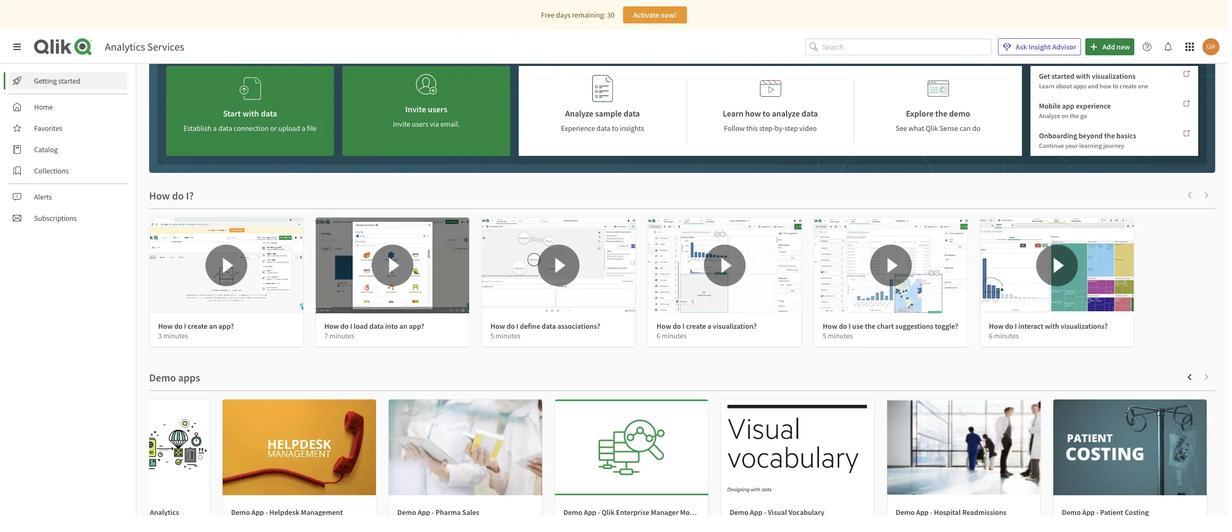 Task type: vqa. For each thing, say whether or not it's contained in the screenshot.


Task type: locate. For each thing, give the bounding box(es) containing it.
data right 'define'
[[542, 322, 556, 331]]

2 vertical spatial to
[[612, 124, 619, 133]]

1 vertical spatial to
[[763, 108, 771, 119]]

learn down get
[[1040, 82, 1055, 90]]

ask
[[1016, 42, 1028, 52]]

this
[[747, 124, 758, 133]]

with inside start with data establish a data connection or upload a file
[[243, 108, 259, 119]]

3 minutes from the left
[[496, 332, 521, 341]]

how inside how do i load data into an app? 7 minutes
[[325, 322, 339, 331]]

2 6 from the left
[[990, 332, 993, 341]]

i for how do i create an app?
[[184, 322, 186, 331]]

how do i define data associations? element
[[491, 322, 601, 331]]

2 app? from the left
[[409, 322, 425, 331]]

use
[[853, 322, 864, 331]]

0 horizontal spatial app?
[[219, 322, 234, 331]]

30
[[607, 10, 615, 20]]

analytics services
[[105, 40, 184, 53]]

data up video
[[802, 108, 818, 119]]

1 5 from the left
[[491, 332, 494, 341]]

0 horizontal spatial analyze
[[566, 108, 594, 119]]

2 horizontal spatial to
[[1113, 82, 1119, 90]]

i inside 'how do i use the chart suggestions toggle? 5 minutes'
[[849, 322, 851, 331]]

home
[[34, 102, 53, 112]]

with up the connection
[[243, 108, 259, 119]]

minutes for how do i create an app?
[[163, 332, 188, 341]]

app? inside how do i create an app? 3 minutes
[[219, 322, 234, 331]]

1 horizontal spatial started
[[1052, 71, 1075, 81]]

with
[[1076, 71, 1091, 81], [243, 108, 259, 119], [1045, 322, 1060, 331]]

an inside how do i create an app? 3 minutes
[[209, 322, 217, 331]]

explore the demo image
[[928, 75, 949, 103]]

the up sense
[[936, 108, 948, 119]]

analyze
[[566, 108, 594, 119], [1040, 112, 1061, 120]]

2 minutes from the left
[[330, 332, 354, 341]]

4 minutes from the left
[[662, 332, 687, 341]]

how do i create an app? 3 minutes
[[158, 322, 234, 341]]

minutes inside how do i create a visualization? 6 minutes
[[662, 332, 687, 341]]

get
[[1040, 71, 1051, 81]]

experience
[[561, 124, 595, 133]]

2 an from the left
[[400, 322, 408, 331]]

0 vertical spatial invite
[[405, 104, 426, 115]]

i for how do i use the chart suggestions toggle?
[[849, 322, 851, 331]]

how right and
[[1100, 82, 1112, 90]]

started inside navigation pane 'element'
[[58, 76, 80, 86]]

how inside get started with visualizations learn about apps and how to create one
[[1100, 82, 1112, 90]]

4 i from the left
[[683, 322, 685, 331]]

invite left the via at the left of the page
[[393, 119, 411, 129]]

interact
[[1019, 322, 1044, 331]]

invite users invite users via email.
[[393, 104, 460, 129]]

demo app - order-to-cash analytics image
[[56, 400, 210, 496]]

a left 'visualization?'
[[708, 322, 712, 331]]

how do i use the chart suggestions toggle? element
[[823, 322, 959, 331]]

create
[[1120, 82, 1137, 90], [188, 322, 208, 331], [686, 322, 706, 331]]

2 vertical spatial with
[[1045, 322, 1060, 331]]

minutes right 7 on the bottom of the page
[[330, 332, 354, 341]]

favorites
[[34, 124, 62, 133]]

minutes right the 3
[[163, 332, 188, 341]]

minutes for how do i interact with visualizations?
[[995, 332, 1019, 341]]

into
[[385, 322, 398, 331]]

one
[[1139, 82, 1149, 90]]

the
[[936, 108, 948, 119], [1070, 112, 1080, 120], [1105, 131, 1116, 141], [865, 322, 876, 331]]

1 horizontal spatial 5
[[823, 332, 827, 341]]

a left the file
[[302, 124, 306, 133]]

invite users image
[[416, 70, 437, 99]]

now!
[[661, 10, 677, 20]]

qlik
[[926, 124, 939, 133]]

minutes
[[163, 332, 188, 341], [330, 332, 354, 341], [496, 332, 521, 341], [662, 332, 687, 341], [828, 332, 853, 341], [995, 332, 1019, 341]]

to down visualizations
[[1113, 82, 1119, 90]]

1 horizontal spatial create
[[686, 322, 706, 331]]

users left the via at the left of the page
[[412, 119, 429, 129]]

0 horizontal spatial started
[[58, 76, 80, 86]]

i inside how do i load data into an app? 7 minutes
[[350, 322, 352, 331]]

demo app - visual vocabulary image
[[721, 400, 875, 496]]

i for how do i define data associations?
[[517, 322, 519, 331]]

minutes inside how do i interact with visualizations? 6 minutes
[[995, 332, 1019, 341]]

mobile app experience analyze on the go
[[1040, 101, 1111, 120]]

do inside how do i create a visualization? 6 minutes
[[673, 322, 681, 331]]

1 how from the left
[[158, 322, 173, 331]]

data left into
[[370, 322, 384, 331]]

analyze sample data image
[[592, 75, 614, 103]]

how
[[158, 322, 173, 331], [325, 322, 339, 331], [491, 322, 505, 331], [657, 322, 672, 331], [823, 322, 838, 331], [990, 322, 1004, 331]]

the inside 'mobile app experience analyze on the go'
[[1070, 112, 1080, 120]]

invite down invite users image
[[405, 104, 426, 115]]

the right use
[[865, 322, 876, 331]]

i for how do i interact with visualizations?
[[1015, 322, 1018, 331]]

to
[[1113, 82, 1119, 90], [763, 108, 771, 119], [612, 124, 619, 133]]

the left go on the right top of page
[[1070, 112, 1080, 120]]

minutes inside how do i create an app? 3 minutes
[[163, 332, 188, 341]]

5 how from the left
[[823, 322, 838, 331]]

1 horizontal spatial how
[[1100, 82, 1112, 90]]

do inside how do i load data into an app? 7 minutes
[[341, 322, 349, 331]]

0 horizontal spatial create
[[188, 322, 208, 331]]

how for how do i create a visualization?
[[657, 322, 672, 331]]

to up step-
[[763, 108, 771, 119]]

i
[[184, 322, 186, 331], [350, 322, 352, 331], [517, 322, 519, 331], [683, 322, 685, 331], [849, 322, 851, 331], [1015, 322, 1018, 331]]

3 how from the left
[[491, 322, 505, 331]]

getting
[[34, 76, 57, 86]]

how do i define data associations? image
[[482, 218, 636, 314]]

how do i load data into an app? 7 minutes
[[325, 322, 425, 341]]

minutes down interact
[[995, 332, 1019, 341]]

do for how do i use the chart suggestions toggle?
[[839, 322, 848, 331]]

how do i load data into an app? image
[[316, 218, 469, 314]]

the inside 'how do i use the chart suggestions toggle? 5 minutes'
[[865, 322, 876, 331]]

create inside how do i create a visualization? 6 minutes
[[686, 322, 706, 331]]

1 horizontal spatial analyze
[[1040, 112, 1061, 120]]

to inside analyze sample data experience data to insights
[[612, 124, 619, 133]]

app? inside how do i load data into an app? 7 minutes
[[409, 322, 425, 331]]

do inside how do i create an app? 3 minutes
[[174, 322, 183, 331]]

minutes inside how do i define data associations? 5 minutes
[[496, 332, 521, 341]]

via
[[430, 119, 439, 129]]

1 minutes from the left
[[163, 332, 188, 341]]

app?
[[219, 322, 234, 331], [409, 322, 425, 331]]

how inside how do i define data associations? 5 minutes
[[491, 322, 505, 331]]

1 horizontal spatial to
[[763, 108, 771, 119]]

2 horizontal spatial with
[[1076, 71, 1091, 81]]

3 i from the left
[[517, 322, 519, 331]]

how inside how do i interact with visualizations? 6 minutes
[[990, 322, 1004, 331]]

users up the via at the left of the page
[[428, 104, 448, 115]]

2 horizontal spatial create
[[1120, 82, 1137, 90]]

main content containing invite users
[[0, 0, 1229, 517]]

data up the or
[[261, 108, 277, 119]]

define
[[520, 322, 540, 331]]

started for get
[[1052, 71, 1075, 81]]

upload
[[278, 124, 300, 133]]

analyze
[[772, 108, 800, 119]]

0 horizontal spatial an
[[209, 322, 217, 331]]

0 horizontal spatial with
[[243, 108, 259, 119]]

users
[[428, 104, 448, 115], [412, 119, 429, 129]]

2 horizontal spatial a
[[708, 322, 712, 331]]

home link
[[9, 99, 128, 116]]

how up this
[[746, 108, 761, 119]]

with up apps
[[1076, 71, 1091, 81]]

1 horizontal spatial an
[[400, 322, 408, 331]]

how do i create a visualization? image
[[648, 218, 802, 314]]

learn inside get started with visualizations learn about apps and how to create one
[[1040, 82, 1055, 90]]

do
[[973, 124, 981, 133], [174, 322, 183, 331], [341, 322, 349, 331], [507, 322, 515, 331], [673, 322, 681, 331], [839, 322, 848, 331], [1006, 322, 1014, 331]]

1 vertical spatial how
[[746, 108, 761, 119]]

5
[[491, 332, 494, 341], [823, 332, 827, 341]]

6 how from the left
[[990, 322, 1004, 331]]

0 horizontal spatial how
[[746, 108, 761, 119]]

5 minutes from the left
[[828, 332, 853, 341]]

with right interact
[[1045, 322, 1060, 331]]

0 horizontal spatial learn
[[723, 108, 744, 119]]

1 horizontal spatial learn
[[1040, 82, 1055, 90]]

1 app? from the left
[[219, 322, 234, 331]]

visualizations?
[[1061, 322, 1108, 331]]

i inside how do i create a visualization? 6 minutes
[[683, 322, 685, 331]]

demo app - patient costing image
[[1054, 400, 1207, 496]]

started right getting
[[58, 76, 80, 86]]

onboarding
[[1040, 131, 1078, 141]]

1 horizontal spatial with
[[1045, 322, 1060, 331]]

how inside how do i create a visualization? 6 minutes
[[657, 322, 672, 331]]

0 vertical spatial learn
[[1040, 82, 1055, 90]]

visualizations
[[1092, 71, 1136, 81]]

0 horizontal spatial 5
[[491, 332, 494, 341]]

0 vertical spatial how
[[1100, 82, 1112, 90]]

main content
[[0, 0, 1229, 517]]

how inside how do i create an app? 3 minutes
[[158, 322, 173, 331]]

do for how do i define data associations?
[[507, 322, 515, 331]]

analyze up experience
[[566, 108, 594, 119]]

started inside get started with visualizations learn about apps and how to create one
[[1052, 71, 1075, 81]]

a inside how do i create a visualization? 6 minutes
[[708, 322, 712, 331]]

3
[[158, 332, 162, 341]]

how inside 'how do i use the chart suggestions toggle? 5 minutes'
[[823, 322, 838, 331]]

data down the sample
[[597, 124, 611, 133]]

connection
[[234, 124, 269, 133]]

learn up follow
[[723, 108, 744, 119]]

how do i use the chart suggestions toggle? 5 minutes
[[823, 322, 959, 341]]

catalog
[[34, 145, 58, 155]]

free days remaining: 30
[[541, 10, 615, 20]]

invite
[[405, 104, 426, 115], [393, 119, 411, 129]]

ask insight advisor
[[1016, 42, 1077, 52]]

minutes inside 'how do i use the chart suggestions toggle? 5 minutes'
[[828, 332, 853, 341]]

create inside get started with visualizations learn about apps and how to create one
[[1120, 82, 1137, 90]]

do for how do i interact with visualizations?
[[1006, 322, 1014, 331]]

minutes down 'define'
[[496, 332, 521, 341]]

basics
[[1117, 131, 1137, 141]]

step-
[[760, 124, 775, 133]]

1 vertical spatial learn
[[723, 108, 744, 119]]

the up "journey"
[[1105, 131, 1116, 141]]

establish
[[184, 124, 212, 133]]

subscriptions link
[[9, 210, 128, 227]]

0 horizontal spatial to
[[612, 124, 619, 133]]

0 horizontal spatial 6
[[657, 332, 661, 341]]

6 inside how do i create a visualization? 6 minutes
[[657, 332, 661, 341]]

i inside how do i define data associations? 5 minutes
[[517, 322, 519, 331]]

favorites link
[[9, 120, 128, 137]]

a right establish
[[213, 124, 217, 133]]

the inside explore the demo see what qlik sense can do
[[936, 108, 948, 119]]

minutes down use
[[828, 332, 853, 341]]

0 vertical spatial with
[[1076, 71, 1091, 81]]

1 6 from the left
[[657, 332, 661, 341]]

1 vertical spatial with
[[243, 108, 259, 119]]

how do i define data associations? 5 minutes
[[491, 322, 601, 341]]

0 horizontal spatial a
[[213, 124, 217, 133]]

start
[[223, 108, 241, 119]]

1 horizontal spatial app?
[[409, 322, 425, 331]]

6 inside how do i interact with visualizations? 6 minutes
[[990, 332, 993, 341]]

1 vertical spatial users
[[412, 119, 429, 129]]

do inside 'how do i use the chart suggestions toggle? 5 minutes'
[[839, 322, 848, 331]]

create inside how do i create an app? 3 minutes
[[188, 322, 208, 331]]

how for how do i define data associations?
[[491, 322, 505, 331]]

chart
[[877, 322, 894, 331]]

4 how from the left
[[657, 322, 672, 331]]

6 minutes from the left
[[995, 332, 1019, 341]]

alerts link
[[9, 189, 128, 206]]

2 how from the left
[[325, 322, 339, 331]]

started up about
[[1052, 71, 1075, 81]]

video
[[800, 124, 817, 133]]

data
[[261, 108, 277, 119], [624, 108, 640, 119], [802, 108, 818, 119], [218, 124, 232, 133], [597, 124, 611, 133], [370, 322, 384, 331], [542, 322, 556, 331]]

learn
[[1040, 82, 1055, 90], [723, 108, 744, 119]]

i for how do i load data into an app?
[[350, 322, 352, 331]]

1 i from the left
[[184, 322, 186, 331]]

getting started link
[[9, 72, 128, 90]]

do inside how do i define data associations? 5 minutes
[[507, 322, 515, 331]]

do inside how do i interact with visualizations? 6 minutes
[[1006, 322, 1014, 331]]

i inside how do i create an app? 3 minutes
[[184, 322, 186, 331]]

activate
[[634, 10, 659, 20]]

i for how do i create a visualization?
[[683, 322, 685, 331]]

with inside get started with visualizations learn about apps and how to create one
[[1076, 71, 1091, 81]]

to down the sample
[[612, 124, 619, 133]]

how do i interact with visualizations? image
[[981, 218, 1134, 314]]

data inside how do i define data associations? 5 minutes
[[542, 322, 556, 331]]

analyze down mobile
[[1040, 112, 1061, 120]]

close sidebar menu image
[[13, 43, 21, 51]]

analytics services element
[[105, 40, 184, 53]]

0 vertical spatial to
[[1113, 82, 1119, 90]]

start with data establish a data connection or upload a file
[[184, 108, 317, 133]]

see
[[896, 124, 908, 133]]

1 horizontal spatial 6
[[990, 332, 993, 341]]

i inside how do i interact with visualizations? 6 minutes
[[1015, 322, 1018, 331]]

continue
[[1040, 142, 1065, 150]]

an inside how do i load data into an app? 7 minutes
[[400, 322, 408, 331]]

a for how
[[708, 322, 712, 331]]

2 i from the left
[[350, 322, 352, 331]]

5 i from the left
[[849, 322, 851, 331]]

2 5 from the left
[[823, 332, 827, 341]]

1 an from the left
[[209, 322, 217, 331]]

minutes down how do i create a visualization? element
[[662, 332, 687, 341]]

6 i from the left
[[1015, 322, 1018, 331]]

journey
[[1104, 142, 1125, 150]]



Task type: describe. For each thing, give the bounding box(es) containing it.
learn how to analyze data image
[[760, 75, 781, 103]]

learn inside learn how to analyze data follow this step-by-step video
[[723, 108, 744, 119]]

add new
[[1103, 42, 1131, 52]]

demo app - hospital readmissions image
[[888, 400, 1041, 496]]

advisor
[[1053, 42, 1077, 52]]

demo app - qlik enterprise manager monitoring demo image
[[555, 400, 709, 496]]

by-
[[775, 124, 785, 133]]

data inside how do i load data into an app? 7 minutes
[[370, 322, 384, 331]]

1 horizontal spatial a
[[302, 124, 306, 133]]

follow
[[724, 124, 745, 133]]

insights
[[620, 124, 645, 133]]

6 for how do i create a visualization?
[[657, 332, 661, 341]]

mobile
[[1040, 101, 1061, 111]]

demo app - helpdesk management image
[[223, 400, 376, 496]]

how do i interact with visualizations? 6 minutes
[[990, 322, 1108, 341]]

navigation pane element
[[0, 68, 136, 231]]

how do i load data into an app? element
[[325, 322, 425, 331]]

file
[[307, 124, 317, 133]]

insight
[[1029, 42, 1051, 52]]

how for how do i use the chart suggestions toggle?
[[823, 322, 838, 331]]

minutes for how do i define data associations?
[[496, 332, 521, 341]]

get started with visualizations learn about apps and how to create one
[[1040, 71, 1149, 90]]

greg robinson image
[[1203, 38, 1220, 55]]

5 inside how do i define data associations? 5 minutes
[[491, 332, 494, 341]]

app
[[1063, 101, 1075, 111]]

learning
[[1080, 142, 1103, 150]]

getting started
[[34, 76, 80, 86]]

create for how do i create an app?
[[188, 322, 208, 331]]

suggestions
[[896, 322, 934, 331]]

remaining:
[[572, 10, 606, 20]]

days
[[556, 10, 571, 20]]

started for getting
[[58, 76, 80, 86]]

data inside learn how to analyze data follow this step-by-step video
[[802, 108, 818, 119]]

to inside get started with visualizations learn about apps and how to create one
[[1113, 82, 1119, 90]]

email.
[[441, 119, 460, 129]]

new
[[1117, 42, 1131, 52]]

sense
[[940, 124, 959, 133]]

1 vertical spatial invite
[[393, 119, 411, 129]]

analyze inside analyze sample data experience data to insights
[[566, 108, 594, 119]]

create for how do i create a visualization?
[[686, 322, 706, 331]]

learn how to analyze data follow this step-by-step video
[[723, 108, 818, 133]]

data up the insights
[[624, 108, 640, 119]]

about
[[1056, 82, 1073, 90]]

toggle?
[[935, 322, 959, 331]]

start with data image
[[240, 75, 261, 103]]

searchbar element
[[806, 38, 992, 56]]

how do i create a visualization? element
[[657, 322, 757, 331]]

collections
[[34, 166, 69, 176]]

subscriptions
[[34, 214, 77, 223]]

analyze sample data experience data to insights
[[561, 108, 645, 133]]

activate now!
[[634, 10, 677, 20]]

step
[[785, 124, 798, 133]]

how for how do i interact with visualizations?
[[990, 322, 1004, 331]]

minutes inside how do i load data into an app? 7 minutes
[[330, 332, 354, 341]]

what
[[909, 124, 925, 133]]

your
[[1066, 142, 1079, 150]]

go
[[1081, 112, 1088, 120]]

how inside learn how to analyze data follow this step-by-step video
[[746, 108, 761, 119]]

associations?
[[558, 322, 601, 331]]

Search text field
[[823, 38, 992, 56]]

do for how do i load data into an app?
[[341, 322, 349, 331]]

alerts
[[34, 192, 52, 202]]

experience
[[1076, 101, 1111, 111]]

ask insight advisor button
[[999, 38, 1082, 55]]

on
[[1062, 112, 1069, 120]]

data down start on the left of the page
[[218, 124, 232, 133]]

services
[[147, 40, 184, 53]]

how for how do i create an app?
[[158, 322, 173, 331]]

demo
[[950, 108, 971, 119]]

0 vertical spatial users
[[428, 104, 448, 115]]

do for how do i create an app?
[[174, 322, 183, 331]]

with inside how do i interact with visualizations? 6 minutes
[[1045, 322, 1060, 331]]

catalog link
[[9, 141, 128, 158]]

and
[[1089, 82, 1099, 90]]

explore
[[907, 108, 934, 119]]

how for how do i load data into an app?
[[325, 322, 339, 331]]

can
[[960, 124, 971, 133]]

the inside onboarding beyond the basics continue your learning journey
[[1105, 131, 1116, 141]]

7
[[325, 332, 328, 341]]

minutes for how do i create a visualization?
[[662, 332, 687, 341]]

explore the demo see what qlik sense can do
[[896, 108, 981, 133]]

sample
[[596, 108, 622, 119]]

5 inside 'how do i use the chart suggestions toggle? 5 minutes'
[[823, 332, 827, 341]]

activate now! link
[[623, 6, 687, 23]]

visualization?
[[713, 322, 757, 331]]

6 for how do i interact with visualizations?
[[990, 332, 993, 341]]

add
[[1103, 42, 1116, 52]]

free
[[541, 10, 555, 20]]

how do i create a visualization? 6 minutes
[[657, 322, 757, 341]]

load
[[354, 322, 368, 331]]

do for how do i create a visualization?
[[673, 322, 681, 331]]

apps
[[1074, 82, 1087, 90]]

collections link
[[9, 163, 128, 180]]

to inside learn how to analyze data follow this step-by-step video
[[763, 108, 771, 119]]

how do i create an app? image
[[150, 218, 303, 314]]

add new button
[[1086, 38, 1135, 55]]

a for start
[[213, 124, 217, 133]]

how do i create an app? element
[[158, 322, 234, 331]]

demo app - pharma sales image
[[389, 400, 542, 496]]

beyond
[[1079, 131, 1103, 141]]

how do i use the chart suggestions toggle? image
[[815, 218, 968, 314]]

do inside explore the demo see what qlik sense can do
[[973, 124, 981, 133]]

how do i interact with visualizations? element
[[990, 322, 1108, 331]]

analytics
[[105, 40, 145, 53]]

or
[[270, 124, 277, 133]]

analyze inside 'mobile app experience analyze on the go'
[[1040, 112, 1061, 120]]



